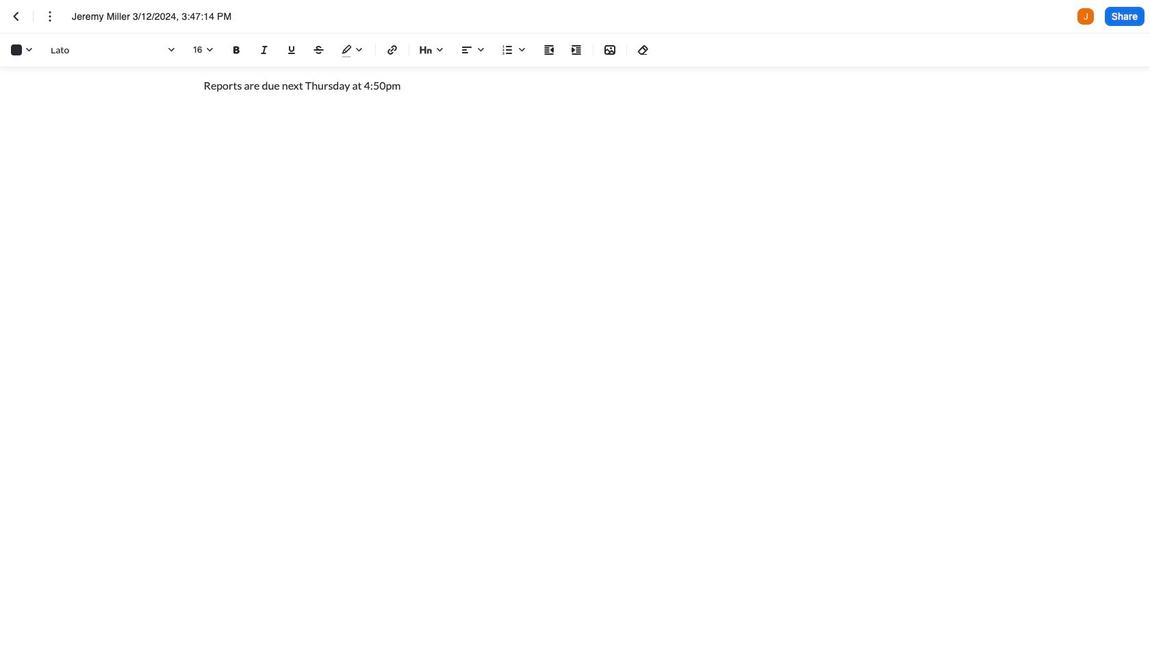 Task type: vqa. For each thing, say whether or not it's contained in the screenshot.
6
no



Task type: locate. For each thing, give the bounding box(es) containing it.
decrease indent image
[[541, 42, 557, 58]]

bold image
[[229, 42, 245, 58]]

link image
[[384, 42, 401, 58]]

italic image
[[256, 42, 273, 58]]

underline image
[[283, 42, 300, 58]]

all notes image
[[8, 8, 25, 25]]

None text field
[[72, 10, 253, 23]]



Task type: describe. For each thing, give the bounding box(es) containing it.
more image
[[42, 8, 58, 25]]

strikethrough image
[[311, 42, 327, 58]]

jeremy miller image
[[1078, 8, 1094, 25]]

clear style image
[[635, 42, 652, 58]]

insert image image
[[602, 42, 618, 58]]

increase indent image
[[568, 42, 585, 58]]



